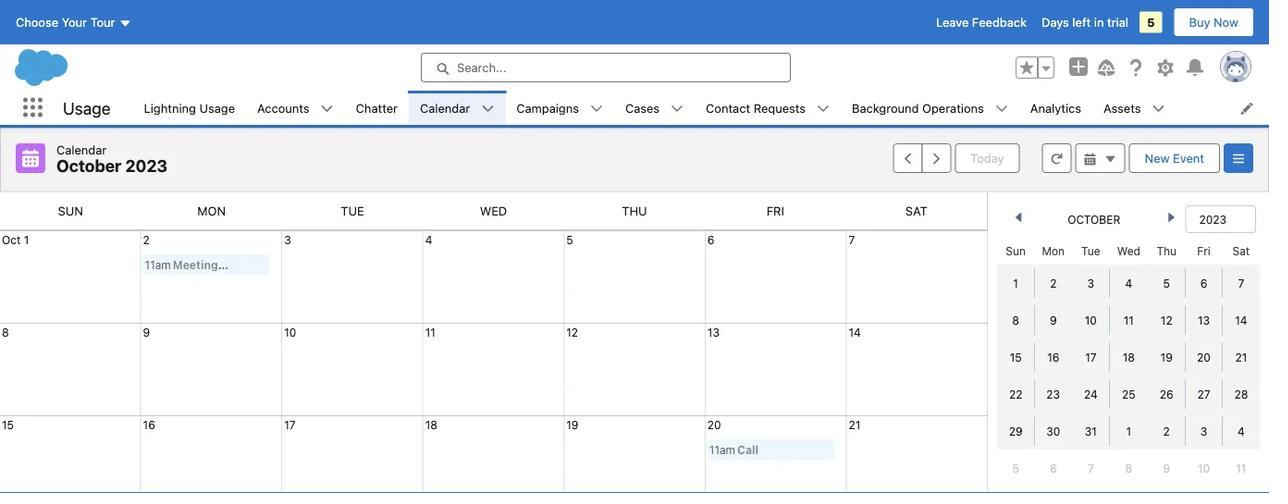Task type: locate. For each thing, give the bounding box(es) containing it.
text default image inside background operations list item
[[996, 102, 1009, 115]]

2 horizontal spatial 3
[[1201, 425, 1208, 438]]

chatter
[[356, 101, 398, 115]]

0 vertical spatial 20
[[1198, 351, 1211, 364]]

0 vertical spatial 17
[[1086, 351, 1097, 364]]

assets list item
[[1093, 91, 1177, 125]]

18 inside grid
[[1123, 351, 1136, 364]]

text default image inside campaigns list item
[[591, 102, 603, 115]]

1 horizontal spatial 12
[[1161, 314, 1173, 327]]

contact
[[706, 101, 751, 115]]

0 horizontal spatial 18
[[425, 418, 438, 431]]

0 vertical spatial 6
[[708, 233, 715, 246]]

28
[[1235, 388, 1249, 401]]

1 vertical spatial 17
[[284, 418, 296, 431]]

sun
[[58, 204, 83, 218], [1006, 244, 1026, 257]]

mon
[[197, 204, 226, 218], [1043, 244, 1065, 257]]

0 vertical spatial 3
[[284, 233, 291, 246]]

text default image down search... button
[[591, 102, 603, 115]]

text default image right assets
[[1153, 102, 1166, 115]]

12 button
[[567, 326, 579, 339]]

19
[[1161, 351, 1173, 364], [567, 418, 579, 431]]

2 vertical spatial 4
[[1238, 425, 1246, 438]]

7 button
[[849, 233, 855, 246]]

text default image for calendar
[[482, 102, 494, 115]]

list
[[133, 91, 1270, 125]]

calendar down search...
[[420, 101, 470, 115]]

1 vertical spatial 18
[[425, 418, 438, 431]]

11am
[[145, 258, 171, 271], [710, 443, 736, 456]]

1 vertical spatial calendar
[[56, 143, 107, 156]]

grid containing sun
[[998, 237, 1261, 487]]

0 horizontal spatial 21
[[849, 418, 861, 431]]

fri
[[767, 204, 785, 218], [1198, 244, 1211, 257]]

11am down 2 'button'
[[145, 258, 171, 271]]

0 horizontal spatial 9
[[143, 326, 150, 339]]

text default image inside accounts list item
[[321, 102, 334, 115]]

1 vertical spatial 19
[[567, 418, 579, 431]]

1 horizontal spatial 13
[[1199, 314, 1211, 327]]

17
[[1086, 351, 1097, 364], [284, 418, 296, 431]]

0 vertical spatial tue
[[341, 204, 364, 218]]

1 horizontal spatial 1
[[1014, 277, 1019, 290]]

0 vertical spatial 16
[[1048, 351, 1060, 364]]

21
[[1236, 351, 1248, 364], [849, 418, 861, 431]]

sat
[[906, 204, 928, 218], [1233, 244, 1251, 257]]

text default image right operations
[[996, 102, 1009, 115]]

cases list item
[[615, 91, 695, 125]]

group
[[1016, 56, 1055, 79], [894, 143, 952, 173]]

1 vertical spatial 11am
[[710, 443, 736, 456]]

11am left call
[[710, 443, 736, 456]]

0 horizontal spatial 7
[[849, 233, 855, 246]]

0 horizontal spatial october
[[56, 156, 122, 176]]

usage up "calendar october 2023"
[[63, 98, 111, 118]]

20 up 11am call
[[708, 418, 722, 431]]

16
[[1048, 351, 1060, 364], [143, 418, 155, 431]]

9 down '26'
[[1164, 462, 1171, 475]]

accounts list item
[[246, 91, 345, 125]]

9
[[1050, 314, 1058, 327], [143, 326, 150, 339], [1164, 462, 1171, 475]]

1 horizontal spatial 19
[[1161, 351, 1173, 364]]

1 vertical spatial 7
[[1239, 277, 1245, 290]]

0 horizontal spatial 11am
[[145, 258, 171, 271]]

0 vertical spatial october
[[56, 156, 122, 176]]

tue
[[341, 204, 364, 218], [1082, 244, 1101, 257]]

1 horizontal spatial 2
[[1051, 277, 1057, 290]]

1 horizontal spatial sat
[[1233, 244, 1251, 257]]

1 vertical spatial 6
[[1201, 277, 1208, 290]]

group down background operations
[[894, 143, 952, 173]]

11am meeting
[[145, 258, 218, 271]]

2 vertical spatial 7
[[1088, 462, 1095, 475]]

20
[[1198, 351, 1211, 364], [708, 418, 722, 431]]

0 vertical spatial group
[[1016, 56, 1055, 79]]

1 vertical spatial sat
[[1233, 244, 1251, 257]]

3 text default image from the left
[[671, 102, 684, 115]]

0 horizontal spatial 15
[[2, 418, 14, 431]]

cases
[[626, 101, 660, 115]]

1 vertical spatial tue
[[1082, 244, 1101, 257]]

chatter link
[[345, 91, 409, 125]]

1 horizontal spatial calendar
[[420, 101, 470, 115]]

0 horizontal spatial 2
[[143, 233, 150, 246]]

calendar left 2023
[[56, 143, 107, 156]]

0 vertical spatial 2
[[143, 233, 150, 246]]

feedback
[[973, 15, 1027, 29]]

1 text default image from the left
[[482, 102, 494, 115]]

text default image for accounts
[[321, 102, 334, 115]]

calendar inside "calendar october 2023"
[[56, 143, 107, 156]]

calendar for calendar october 2023
[[56, 143, 107, 156]]

1 horizontal spatial 3
[[1088, 277, 1095, 290]]

text default image
[[321, 102, 334, 115], [996, 102, 1009, 115], [1153, 102, 1166, 115], [1084, 153, 1097, 166], [1105, 153, 1118, 166]]

grid
[[998, 237, 1261, 487]]

oct 1
[[2, 233, 29, 246]]

analytics link
[[1020, 91, 1093, 125]]

6
[[708, 233, 715, 246], [1201, 277, 1208, 290], [1050, 462, 1058, 475]]

calendar for calendar
[[420, 101, 470, 115]]

0 vertical spatial 11am
[[145, 258, 171, 271]]

thu
[[622, 204, 647, 218], [1157, 244, 1177, 257]]

0 horizontal spatial thu
[[622, 204, 647, 218]]

calendar list item
[[409, 91, 506, 125]]

1 vertical spatial thu
[[1157, 244, 1177, 257]]

2 vertical spatial 2
[[1164, 425, 1171, 438]]

12
[[1161, 314, 1173, 327], [567, 326, 579, 339]]

text default image
[[482, 102, 494, 115], [591, 102, 603, 115], [671, 102, 684, 115], [817, 102, 830, 115]]

9 down 11am meeting
[[143, 326, 150, 339]]

17 inside grid
[[1086, 351, 1097, 364]]

0 vertical spatial 18
[[1123, 351, 1136, 364]]

wed
[[480, 204, 507, 218], [1118, 244, 1141, 257]]

trial
[[1108, 15, 1129, 29]]

text default image right the 'cases'
[[671, 102, 684, 115]]

0 vertical spatial wed
[[480, 204, 507, 218]]

11am call
[[710, 443, 759, 456]]

1 vertical spatial 16
[[143, 418, 155, 431]]

1 horizontal spatial 21
[[1236, 351, 1248, 364]]

0 vertical spatial calendar
[[420, 101, 470, 115]]

14 button
[[849, 326, 861, 339]]

calendar
[[420, 101, 470, 115], [56, 143, 107, 156]]

1 horizontal spatial 17
[[1086, 351, 1097, 364]]

usage right lightning
[[199, 101, 235, 115]]

15
[[1010, 351, 1022, 364], [2, 418, 14, 431]]

2 horizontal spatial 7
[[1239, 277, 1245, 290]]

18 button
[[425, 418, 438, 431]]

13
[[1199, 314, 1211, 327], [708, 326, 720, 339]]

1 horizontal spatial 16
[[1048, 351, 1060, 364]]

0 horizontal spatial calendar
[[56, 143, 107, 156]]

2 vertical spatial 6
[[1050, 462, 1058, 475]]

0 horizontal spatial fri
[[767, 204, 785, 218]]

group up 'analytics'
[[1016, 56, 1055, 79]]

1 horizontal spatial group
[[1016, 56, 1055, 79]]

7
[[849, 233, 855, 246], [1239, 277, 1245, 290], [1088, 462, 1095, 475]]

text default image down search...
[[482, 102, 494, 115]]

text default image right accounts
[[321, 102, 334, 115]]

9 up 23
[[1050, 314, 1058, 327]]

1 vertical spatial group
[[894, 143, 952, 173]]

2 horizontal spatial 11
[[1237, 462, 1247, 475]]

search... button
[[421, 53, 791, 82]]

1 horizontal spatial 7
[[1088, 462, 1095, 475]]

buy now
[[1190, 15, 1239, 29]]

18
[[1123, 351, 1136, 364], [425, 418, 438, 431]]

calendar inside list item
[[420, 101, 470, 115]]

1 horizontal spatial wed
[[1118, 244, 1141, 257]]

1 vertical spatial october
[[1068, 213, 1121, 226]]

accounts
[[257, 101, 310, 115]]

text default image inside 'contact requests' list item
[[817, 102, 830, 115]]

october
[[56, 156, 122, 176], [1068, 213, 1121, 226]]

event
[[1174, 151, 1205, 165]]

0 vertical spatial 19
[[1161, 351, 1173, 364]]

1 horizontal spatial october
[[1068, 213, 1121, 226]]

text default image right requests
[[817, 102, 830, 115]]

0 vertical spatial fri
[[767, 204, 785, 218]]

usage
[[63, 98, 111, 118], [199, 101, 235, 115]]

1
[[24, 233, 29, 246], [1014, 277, 1019, 290], [1127, 425, 1132, 438]]

1 horizontal spatial usage
[[199, 101, 235, 115]]

leave
[[937, 15, 969, 29]]

14
[[1236, 314, 1248, 327], [849, 326, 861, 339]]

text default image inside calendar list item
[[482, 102, 494, 115]]

1 horizontal spatial 20
[[1198, 351, 1211, 364]]

2 horizontal spatial 4
[[1238, 425, 1246, 438]]

text default image inside cases list item
[[671, 102, 684, 115]]

1 horizontal spatial tue
[[1082, 244, 1101, 257]]

1 vertical spatial sun
[[1006, 244, 1026, 257]]

now
[[1214, 15, 1239, 29]]

2 text default image from the left
[[591, 102, 603, 115]]

text default image for assets
[[1153, 102, 1166, 115]]

search...
[[457, 61, 507, 75]]

4
[[425, 233, 433, 246], [1126, 277, 1133, 290], [1238, 425, 1246, 438]]

0 vertical spatial 1
[[24, 233, 29, 246]]

1 vertical spatial 20
[[708, 418, 722, 431]]

assets link
[[1093, 91, 1153, 125]]

text default image inside assets list item
[[1153, 102, 1166, 115]]

20 up 27
[[1198, 351, 1211, 364]]

leave feedback
[[937, 15, 1027, 29]]

0 horizontal spatial 1
[[24, 233, 29, 246]]

leave feedback link
[[937, 15, 1027, 29]]

assets
[[1104, 101, 1142, 115]]

1 horizontal spatial 18
[[1123, 351, 1136, 364]]

1 horizontal spatial 8
[[1013, 314, 1020, 327]]

1 horizontal spatial 6
[[1050, 462, 1058, 475]]

4 text default image from the left
[[817, 102, 830, 115]]

24
[[1085, 388, 1098, 401]]

days
[[1042, 15, 1070, 29]]

1 vertical spatial 4
[[1126, 277, 1133, 290]]

1 horizontal spatial 15
[[1010, 351, 1022, 364]]

call
[[738, 443, 759, 456]]

1 horizontal spatial 11am
[[710, 443, 736, 456]]

5
[[1148, 15, 1156, 29], [567, 233, 574, 246], [1164, 277, 1171, 290], [1013, 462, 1020, 475]]

meeting link
[[173, 258, 218, 271]]

0 vertical spatial 4
[[425, 233, 433, 246]]

8
[[1013, 314, 1020, 327], [2, 326, 9, 339], [1126, 462, 1133, 475]]



Task type: vqa. For each thing, say whether or not it's contained in the screenshot.
the Details
no



Task type: describe. For each thing, give the bounding box(es) containing it.
1 horizontal spatial 10
[[1085, 314, 1098, 327]]

text default image for cases
[[671, 102, 684, 115]]

2 horizontal spatial 6
[[1201, 277, 1208, 290]]

2 horizontal spatial 9
[[1164, 462, 1171, 475]]

1 vertical spatial 21
[[849, 418, 861, 431]]

today
[[971, 151, 1005, 165]]

1 vertical spatial 2
[[1051, 277, 1057, 290]]

23
[[1047, 388, 1061, 401]]

calendar october 2023
[[56, 143, 168, 176]]

3 button
[[284, 233, 291, 246]]

background operations
[[852, 101, 985, 115]]

6 button
[[708, 233, 715, 246]]

text default image left new
[[1105, 153, 1118, 166]]

text default image for campaigns
[[591, 102, 603, 115]]

0 horizontal spatial 13
[[708, 326, 720, 339]]

new event
[[1145, 151, 1205, 165]]

1 vertical spatial fri
[[1198, 244, 1211, 257]]

call link
[[738, 443, 759, 456]]

8 button
[[2, 326, 9, 339]]

11am for 11am call
[[710, 443, 736, 456]]

campaigns link
[[506, 91, 591, 125]]

2 button
[[143, 233, 150, 246]]

0 horizontal spatial usage
[[63, 98, 111, 118]]

contact requests list item
[[695, 91, 841, 125]]

lightning
[[144, 101, 196, 115]]

21 button
[[849, 418, 861, 431]]

background operations link
[[841, 91, 996, 125]]

1 vertical spatial 3
[[1088, 277, 1095, 290]]

0 horizontal spatial mon
[[197, 204, 226, 218]]

1 horizontal spatial thu
[[1157, 244, 1177, 257]]

16 button
[[143, 418, 155, 431]]

4 button
[[425, 233, 433, 246]]

0 vertical spatial 7
[[849, 233, 855, 246]]

11am for 11am meeting
[[145, 258, 171, 271]]

2023
[[125, 156, 168, 176]]

choose your tour
[[16, 15, 115, 29]]

lightning usage
[[144, 101, 235, 115]]

october inside "calendar october 2023"
[[56, 156, 122, 176]]

1 horizontal spatial 9
[[1050, 314, 1058, 327]]

meeting
[[173, 258, 218, 271]]

15 button
[[2, 418, 14, 431]]

0 vertical spatial 21
[[1236, 351, 1248, 364]]

in
[[1095, 15, 1105, 29]]

list containing lightning usage
[[133, 91, 1270, 125]]

buy now button
[[1174, 7, 1255, 37]]

0 vertical spatial 15
[[1010, 351, 1022, 364]]

2 horizontal spatial 10
[[1199, 462, 1211, 475]]

10 button
[[284, 326, 296, 339]]

choose
[[16, 15, 58, 29]]

text default image down assets link on the right of page
[[1084, 153, 1097, 166]]

1 vertical spatial 15
[[2, 418, 14, 431]]

0 horizontal spatial 20
[[708, 418, 722, 431]]

2 vertical spatial 1
[[1127, 425, 1132, 438]]

2 horizontal spatial 2
[[1164, 425, 1171, 438]]

campaigns list item
[[506, 91, 615, 125]]

1 horizontal spatial 4
[[1126, 277, 1133, 290]]

19 button
[[567, 418, 579, 431]]

11 button
[[425, 326, 436, 339]]

choose your tour button
[[15, 7, 133, 37]]

new
[[1145, 151, 1170, 165]]

22
[[1010, 388, 1023, 401]]

oct 1 button
[[2, 233, 29, 246]]

background
[[852, 101, 920, 115]]

17 button
[[284, 418, 296, 431]]

1 vertical spatial wed
[[1118, 244, 1141, 257]]

0 vertical spatial thu
[[622, 204, 647, 218]]

5 button
[[567, 233, 574, 246]]

requests
[[754, 101, 806, 115]]

9 button
[[143, 326, 150, 339]]

today button
[[956, 143, 1021, 173]]

buy
[[1190, 15, 1211, 29]]

0 horizontal spatial 6
[[708, 233, 715, 246]]

contact requests link
[[695, 91, 817, 125]]

days left in trial
[[1042, 15, 1129, 29]]

operations
[[923, 101, 985, 115]]

31
[[1086, 425, 1098, 438]]

0 horizontal spatial group
[[894, 143, 952, 173]]

0 horizontal spatial 4
[[425, 233, 433, 246]]

tour
[[90, 15, 115, 29]]

your
[[62, 15, 87, 29]]

left
[[1073, 15, 1091, 29]]

2 vertical spatial 3
[[1201, 425, 1208, 438]]

oct
[[2, 233, 21, 246]]

lightning usage link
[[133, 91, 246, 125]]

1 horizontal spatial 11
[[1124, 314, 1135, 327]]

13 button
[[708, 326, 720, 339]]

30
[[1047, 425, 1061, 438]]

0 horizontal spatial 11
[[425, 326, 436, 339]]

26
[[1160, 388, 1174, 401]]

1 horizontal spatial mon
[[1043, 244, 1065, 257]]

29
[[1010, 425, 1023, 438]]

20 button
[[708, 418, 722, 431]]

contact requests
[[706, 101, 806, 115]]

campaigns
[[517, 101, 579, 115]]

0 vertical spatial sat
[[906, 204, 928, 218]]

0 vertical spatial sun
[[58, 204, 83, 218]]

2 horizontal spatial 8
[[1126, 462, 1133, 475]]

19 inside grid
[[1161, 351, 1173, 364]]

0 horizontal spatial 16
[[143, 418, 155, 431]]

0 horizontal spatial 8
[[2, 326, 9, 339]]

1 horizontal spatial 14
[[1236, 314, 1248, 327]]

1 vertical spatial 1
[[1014, 277, 1019, 290]]

new event button
[[1130, 143, 1221, 173]]

background operations list item
[[841, 91, 1020, 125]]

text default image for contact requests
[[817, 102, 830, 115]]

0 horizontal spatial 10
[[284, 326, 296, 339]]

0 horizontal spatial 14
[[849, 326, 861, 339]]

0 horizontal spatial 17
[[284, 418, 296, 431]]

0 horizontal spatial 3
[[284, 233, 291, 246]]

0 horizontal spatial 19
[[567, 418, 579, 431]]

accounts link
[[246, 91, 321, 125]]

25
[[1123, 388, 1136, 401]]

analytics
[[1031, 101, 1082, 115]]

27
[[1198, 388, 1211, 401]]

text default image for background operations
[[996, 102, 1009, 115]]

cases link
[[615, 91, 671, 125]]

calendar link
[[409, 91, 482, 125]]

0 horizontal spatial 12
[[567, 326, 579, 339]]



